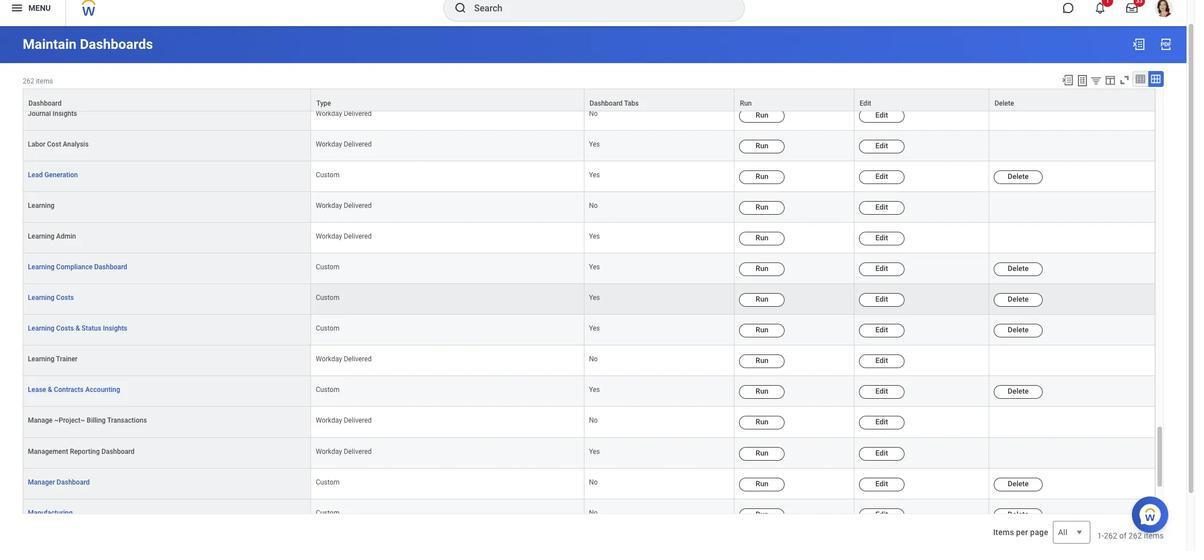 Task type: locate. For each thing, give the bounding box(es) containing it.
6 workday from the top
[[316, 417, 342, 425]]

delete button for learning costs & status insights
[[995, 324, 1043, 338]]

2 row from the top
[[23, 89, 1156, 112]]

costs
[[56, 294, 74, 302], [56, 325, 74, 333]]

1 vertical spatial costs
[[56, 325, 74, 333]]

1 edit button from the top
[[860, 109, 905, 123]]

insights right "status"
[[103, 325, 127, 333]]

4 learning from the top
[[28, 294, 55, 302]]

6 edit button from the top
[[860, 263, 905, 277]]

dashboard tabs
[[590, 100, 639, 108]]

1 horizontal spatial items
[[1145, 532, 1165, 541]]

items per page element
[[992, 515, 1091, 551]]

6 delivered from the top
[[344, 417, 372, 425]]

delete button
[[995, 171, 1043, 184], [995, 263, 1043, 277], [995, 294, 1043, 307], [995, 324, 1043, 338], [995, 386, 1043, 400], [995, 478, 1043, 492], [995, 509, 1043, 523]]

cell for 14th row
[[990, 438, 1156, 469]]

1 vertical spatial items
[[1145, 532, 1165, 541]]

cell for 13th row from the bottom of the maintain dashboards main content
[[990, 131, 1156, 161]]

2 workday delivered from the top
[[316, 140, 372, 148]]

262 items
[[23, 77, 53, 85]]

11 row from the top
[[23, 346, 1156, 377]]

3 learning from the top
[[28, 263, 55, 271]]

1 horizontal spatial &
[[76, 325, 80, 333]]

costs left "status"
[[56, 325, 74, 333]]

items right of
[[1145, 532, 1165, 541]]

manufacturing link
[[28, 507, 73, 518]]

delete inside popup button
[[995, 100, 1015, 108]]

1 learning from the top
[[28, 202, 55, 210]]

4 delivered from the top
[[344, 233, 372, 241]]

12 row from the top
[[23, 377, 1156, 408]]

edit
[[860, 100, 872, 108], [876, 111, 889, 119], [876, 142, 889, 150], [876, 172, 889, 181], [876, 203, 889, 212], [876, 234, 889, 242], [876, 265, 889, 273], [876, 295, 889, 304], [876, 326, 889, 335], [876, 357, 889, 365], [876, 388, 889, 396], [876, 418, 889, 427], [876, 449, 889, 458], [876, 480, 889, 488], [876, 511, 889, 519]]

4 run button from the top
[[740, 201, 785, 215]]

& right lease
[[48, 387, 52, 394]]

notifications large image
[[1095, 2, 1106, 14]]

delete button for learning costs
[[995, 294, 1043, 307]]

3 delete button from the top
[[995, 294, 1043, 307]]

admin
[[56, 233, 76, 241]]

export to excel image left the view printable version (pdf) image
[[1133, 38, 1146, 51]]

5 yes from the top
[[589, 294, 600, 302]]

workday
[[316, 110, 342, 118], [316, 140, 342, 148], [316, 202, 342, 210], [316, 233, 342, 241], [316, 356, 342, 364], [316, 417, 342, 425], [316, 448, 342, 456]]

2 learning from the top
[[28, 233, 55, 241]]

workday delivered for manage ~project~ billing transactions
[[316, 417, 372, 425]]

delivered for learning trainer
[[344, 356, 372, 364]]

edit for 8th edit button from the bottom of the maintain dashboards main content
[[876, 295, 889, 304]]

1 delivered from the top
[[344, 110, 372, 118]]

0 vertical spatial items
[[36, 77, 53, 85]]

learning up learning costs & status insights link
[[28, 294, 55, 302]]

run button
[[735, 89, 854, 111]]

0 vertical spatial insights
[[53, 110, 77, 118]]

4 delete button from the top
[[995, 324, 1043, 338]]

1 horizontal spatial insights
[[103, 325, 127, 333]]

workday for learning admin
[[316, 233, 342, 241]]

8 yes from the top
[[589, 448, 600, 456]]

5 workday delivered from the top
[[316, 356, 372, 364]]

3 run button from the top
[[740, 171, 785, 184]]

14 row from the top
[[23, 438, 1156, 469]]

toolbar
[[1057, 71, 1165, 89]]

14 run button from the top
[[740, 509, 785, 523]]

learning for learning element
[[28, 202, 55, 210]]

0 vertical spatial &
[[76, 325, 80, 333]]

edit for 14th edit button from the top
[[876, 511, 889, 519]]

insights
[[53, 110, 77, 118], [103, 325, 127, 333]]

edit for third edit button from the bottom
[[876, 449, 889, 458]]

dashboard
[[28, 100, 62, 108], [590, 100, 623, 108], [94, 263, 127, 271], [102, 448, 135, 456], [57, 479, 90, 487]]

labor cost analysis element
[[28, 138, 89, 148]]

14 edit button from the top
[[860, 509, 905, 523]]

7 workday delivered from the top
[[316, 448, 372, 456]]

costs for learning costs & status insights
[[56, 325, 74, 333]]

6 yes from the top
[[589, 325, 600, 333]]

cell
[[311, 69, 585, 100], [585, 69, 735, 100], [990, 69, 1156, 100], [990, 100, 1156, 131], [990, 131, 1156, 161], [990, 192, 1156, 223], [990, 223, 1156, 254], [990, 346, 1156, 377], [990, 408, 1156, 438], [990, 438, 1156, 469]]

5 workday from the top
[[316, 356, 342, 364]]

1 vertical spatial export to excel image
[[1062, 74, 1075, 86]]

workday delivered for journal insights
[[316, 110, 372, 118]]

3 workday from the top
[[316, 202, 342, 210]]

3 delivered from the top
[[344, 202, 372, 210]]

7 run button from the top
[[740, 294, 785, 307]]

262 right of
[[1129, 532, 1143, 541]]

learning compliance dashboard
[[28, 263, 127, 271]]

row header
[[23, 69, 311, 100]]

no
[[589, 110, 598, 118], [589, 202, 598, 210], [589, 356, 598, 364], [589, 417, 598, 425], [589, 479, 598, 487], [589, 510, 598, 518]]

learning left trainer
[[28, 356, 55, 364]]

262
[[23, 77, 34, 85], [1105, 532, 1118, 541], [1129, 532, 1143, 541]]

costs down compliance
[[56, 294, 74, 302]]

&
[[76, 325, 80, 333], [48, 387, 52, 394]]

4 custom from the top
[[316, 325, 340, 333]]

justify image
[[10, 1, 24, 15]]

6 workday delivered from the top
[[316, 417, 372, 425]]

cell for third row from the top
[[990, 100, 1156, 131]]

workday delivered for learning trainer
[[316, 356, 372, 364]]

7 custom from the top
[[316, 510, 340, 518]]

export to excel image left export to worksheets icon
[[1062, 74, 1075, 86]]

manager
[[28, 479, 55, 487]]

262 left of
[[1105, 532, 1118, 541]]

analysis
[[63, 140, 89, 148]]

1 custom from the top
[[316, 171, 340, 179]]

items up "journal insights" element at left top
[[36, 77, 53, 85]]

9 row from the top
[[23, 285, 1156, 315]]

5 run button from the top
[[740, 232, 785, 246]]

6 custom from the top
[[316, 479, 340, 487]]

4 workday delivered from the top
[[316, 233, 372, 241]]

4 yes from the top
[[589, 263, 600, 271]]

edit button
[[855, 89, 990, 111]]

dashboard right the "manager"
[[57, 479, 90, 487]]

accounting
[[85, 387, 120, 394]]

learning for learning costs
[[28, 294, 55, 302]]

lead generation link
[[28, 169, 78, 179]]

1 costs from the top
[[56, 294, 74, 302]]

delivered
[[344, 110, 372, 118], [344, 140, 372, 148], [344, 202, 372, 210], [344, 233, 372, 241], [344, 356, 372, 364], [344, 417, 372, 425], [344, 448, 372, 456]]

type
[[317, 100, 331, 108]]

custom for lead generation
[[316, 171, 340, 179]]

menu
[[28, 3, 51, 12]]

row
[[23, 69, 1156, 100], [23, 89, 1156, 112], [23, 100, 1156, 131], [23, 131, 1156, 161], [23, 161, 1156, 192], [23, 192, 1156, 223], [23, 223, 1156, 254], [23, 254, 1156, 285], [23, 285, 1156, 315], [23, 315, 1156, 346], [23, 346, 1156, 377], [23, 377, 1156, 408], [23, 408, 1156, 438], [23, 438, 1156, 469], [23, 469, 1156, 500], [23, 500, 1156, 531]]

learning up learning costs link
[[28, 263, 55, 271]]

1 vertical spatial insights
[[103, 325, 127, 333]]

run
[[740, 100, 752, 108], [756, 111, 769, 119], [756, 142, 769, 150], [756, 172, 769, 181], [756, 203, 769, 212], [756, 234, 769, 242], [756, 265, 769, 273], [756, 295, 769, 304], [756, 326, 769, 335], [756, 357, 769, 365], [756, 388, 769, 396], [756, 418, 769, 427], [756, 449, 769, 458], [756, 480, 769, 488], [756, 511, 769, 519]]

8 edit button from the top
[[860, 324, 905, 338]]

5 custom from the top
[[316, 387, 340, 394]]

of
[[1120, 532, 1127, 541]]

learning compliance dashboard link
[[28, 261, 127, 271]]

3 custom from the top
[[316, 294, 340, 302]]

7 delete button from the top
[[995, 509, 1043, 523]]

2 delete button from the top
[[995, 263, 1043, 277]]

insights right journal
[[53, 110, 77, 118]]

2 costs from the top
[[56, 325, 74, 333]]

delete button for manufacturing
[[995, 509, 1043, 523]]

4 row from the top
[[23, 131, 1156, 161]]

custom for manufacturing
[[316, 510, 340, 518]]

learning down lead
[[28, 202, 55, 210]]

custom
[[316, 171, 340, 179], [316, 263, 340, 271], [316, 294, 340, 302], [316, 325, 340, 333], [316, 387, 340, 394], [316, 479, 340, 487], [316, 510, 340, 518]]

1 horizontal spatial export to excel image
[[1133, 38, 1146, 51]]

learning
[[28, 202, 55, 210], [28, 233, 55, 241], [28, 263, 55, 271], [28, 294, 55, 302], [28, 325, 55, 333], [28, 356, 55, 364]]

11 edit button from the top
[[860, 417, 905, 430]]

click to view/edit grid preferences image
[[1105, 74, 1117, 86]]

type button
[[311, 89, 584, 111]]

manage
[[28, 417, 53, 425]]

2 horizontal spatial 262
[[1129, 532, 1143, 541]]

per
[[1017, 529, 1029, 538]]

delete
[[995, 100, 1015, 108], [1008, 172, 1029, 181], [1008, 265, 1029, 273], [1008, 295, 1029, 304], [1008, 326, 1029, 335], [1008, 388, 1029, 396], [1008, 480, 1029, 488], [1008, 511, 1029, 519]]

1 workday from the top
[[316, 110, 342, 118]]

table image
[[1136, 73, 1147, 85]]

3 workday delivered from the top
[[316, 202, 372, 210]]

dashboard right compliance
[[94, 263, 127, 271]]

export to excel image for dashboards
[[1133, 38, 1146, 51]]

0 horizontal spatial export to excel image
[[1062, 74, 1075, 86]]

export to excel image for items
[[1062, 74, 1075, 86]]

3 yes from the top
[[589, 233, 600, 241]]

expand table image
[[1151, 73, 1162, 85]]

4 workday from the top
[[316, 233, 342, 241]]

search image
[[454, 1, 468, 15]]

labor cost analysis
[[28, 140, 89, 148]]

12 run button from the top
[[740, 447, 785, 461]]

5 delivered from the top
[[344, 356, 372, 364]]

edit for 12th edit button from the bottom
[[876, 172, 889, 181]]

edit button
[[860, 109, 905, 123], [860, 140, 905, 153], [860, 171, 905, 184], [860, 201, 905, 215], [860, 232, 905, 246], [860, 263, 905, 277], [860, 294, 905, 307], [860, 324, 905, 338], [860, 355, 905, 369], [860, 386, 905, 400], [860, 417, 905, 430], [860, 447, 905, 461], [860, 478, 905, 492], [860, 509, 905, 523]]

6 delete button from the top
[[995, 478, 1043, 492]]

dashboard button
[[23, 89, 311, 111]]

learning costs & status insights link
[[28, 323, 127, 333]]

0 vertical spatial export to excel image
[[1133, 38, 1146, 51]]

2 run button from the top
[[740, 140, 785, 153]]

maintain dashboards
[[23, 36, 153, 52]]

manage ~project~ billing transactions
[[28, 417, 147, 425]]

0 vertical spatial costs
[[56, 294, 74, 302]]

edit inside popup button
[[860, 100, 872, 108]]

learning element
[[28, 200, 55, 210]]

cell for 11th row from the top of the maintain dashboards main content
[[990, 346, 1156, 377]]

1 workday delivered from the top
[[316, 110, 372, 118]]

1-262 of 262 items
[[1098, 532, 1165, 541]]

1-262 of 262 items status
[[1098, 531, 1165, 542]]

yes
[[589, 140, 600, 148], [589, 171, 600, 179], [589, 233, 600, 241], [589, 263, 600, 271], [589, 294, 600, 302], [589, 325, 600, 333], [589, 387, 600, 394], [589, 448, 600, 456]]

0 horizontal spatial &
[[48, 387, 52, 394]]

delete button for lease & contracts accounting
[[995, 386, 1043, 400]]

2 no from the top
[[589, 202, 598, 210]]

1 no from the top
[[589, 110, 598, 118]]

delete button
[[990, 89, 1155, 111]]

delivered for learning admin
[[344, 233, 372, 241]]

1 yes from the top
[[589, 140, 600, 148]]

manufacturing
[[28, 510, 73, 518]]

6 no from the top
[[589, 510, 598, 518]]

export to excel image
[[1133, 38, 1146, 51], [1062, 74, 1075, 86]]

5 edit button from the top
[[860, 232, 905, 246]]

2 delivered from the top
[[344, 140, 372, 148]]

5 delete button from the top
[[995, 386, 1043, 400]]

2 custom from the top
[[316, 263, 340, 271]]

learning costs
[[28, 294, 74, 302]]

learning up learning trainer element
[[28, 325, 55, 333]]

6 learning from the top
[[28, 356, 55, 364]]

learning costs link
[[28, 292, 74, 302]]

workday delivered
[[316, 110, 372, 118], [316, 140, 372, 148], [316, 202, 372, 210], [316, 233, 372, 241], [316, 356, 372, 364], [316, 417, 372, 425], [316, 448, 372, 456]]

trainer
[[56, 356, 78, 364]]

page
[[1031, 529, 1049, 538]]

workday delivered for learning admin
[[316, 233, 372, 241]]

learning left admin
[[28, 233, 55, 241]]

cell for 16th row from the bottom of the maintain dashboards main content
[[990, 69, 1156, 100]]

dashboard down transactions
[[102, 448, 135, 456]]

2 workday from the top
[[316, 140, 342, 148]]

items
[[36, 77, 53, 85], [1145, 532, 1165, 541]]

& inside learning costs & status insights link
[[76, 325, 80, 333]]

inbox large image
[[1127, 2, 1138, 14]]

1 vertical spatial &
[[48, 387, 52, 394]]

Search Workday  search field
[[474, 0, 721, 20]]

262 up journal
[[23, 77, 34, 85]]

management
[[28, 448, 68, 456]]

5 learning from the top
[[28, 325, 55, 333]]

run button
[[740, 109, 785, 123], [740, 140, 785, 153], [740, 171, 785, 184], [740, 201, 785, 215], [740, 232, 785, 246], [740, 263, 785, 277], [740, 294, 785, 307], [740, 324, 785, 338], [740, 355, 785, 369], [740, 386, 785, 400], [740, 417, 785, 430], [740, 447, 785, 461], [740, 478, 785, 492], [740, 509, 785, 523]]

& left "status"
[[76, 325, 80, 333]]



Task type: vqa. For each thing, say whether or not it's contained in the screenshot.
Analyze
no



Task type: describe. For each thing, give the bounding box(es) containing it.
billing
[[87, 417, 106, 425]]

edit for eighth edit button
[[876, 326, 889, 335]]

custom for learning costs & status insights
[[316, 325, 340, 333]]

edit for fifth edit button from the bottom
[[876, 388, 889, 396]]

edit for ninth edit button from the bottom of the maintain dashboards main content
[[876, 265, 889, 273]]

manager dashboard link
[[28, 477, 90, 487]]

journal insights
[[28, 110, 77, 118]]

custom for learning compliance dashboard
[[316, 263, 340, 271]]

2 edit button from the top
[[860, 140, 905, 153]]

4 edit button from the top
[[860, 201, 905, 215]]

edit for second edit button from the top of the maintain dashboards main content
[[876, 142, 889, 150]]

costs for learning costs
[[56, 294, 74, 302]]

6 run button from the top
[[740, 263, 785, 277]]

workday for journal insights
[[316, 110, 342, 118]]

lease & contracts accounting link
[[28, 384, 120, 394]]

1 horizontal spatial 262
[[1105, 532, 1118, 541]]

learning admin
[[28, 233, 76, 241]]

5 no from the top
[[589, 479, 598, 487]]

journal
[[28, 110, 51, 118]]

2 yes from the top
[[589, 171, 600, 179]]

16 row from the top
[[23, 500, 1156, 531]]

lease & contracts accounting
[[28, 387, 120, 394]]

7 edit button from the top
[[860, 294, 905, 307]]

custom for manager dashboard
[[316, 479, 340, 487]]

workday for learning trainer
[[316, 356, 342, 364]]

custom for lease & contracts accounting
[[316, 387, 340, 394]]

row containing dashboard
[[23, 89, 1156, 112]]

0 horizontal spatial 262
[[23, 77, 34, 85]]

13 run button from the top
[[740, 478, 785, 492]]

delivered for manage ~project~ billing transactions
[[344, 417, 372, 425]]

workday for manage ~project~ billing transactions
[[316, 417, 342, 425]]

3 no from the top
[[589, 356, 598, 364]]

dashboard tabs button
[[585, 89, 735, 111]]

13 edit button from the top
[[860, 478, 905, 492]]

9 run button from the top
[[740, 355, 785, 369]]

journal insights element
[[28, 107, 77, 118]]

& inside "lease & contracts accounting" link
[[48, 387, 52, 394]]

6 row from the top
[[23, 192, 1156, 223]]

tabs
[[624, 100, 639, 108]]

export to worksheets image
[[1076, 74, 1090, 88]]

fullscreen image
[[1119, 74, 1132, 86]]

11 run button from the top
[[740, 417, 785, 430]]

3 edit button from the top
[[860, 171, 905, 184]]

custom for learning costs
[[316, 294, 340, 302]]

12 edit button from the top
[[860, 447, 905, 461]]

15 row from the top
[[23, 469, 1156, 500]]

reporting
[[70, 448, 100, 456]]

dashboard left tabs
[[590, 100, 623, 108]]

delete button for learning compliance dashboard
[[995, 263, 1043, 277]]

lease
[[28, 387, 46, 394]]

learning trainer element
[[28, 353, 78, 364]]

cost
[[47, 140, 61, 148]]

items per page
[[994, 529, 1049, 538]]

items inside status
[[1145, 532, 1165, 541]]

management reporting dashboard element
[[28, 446, 135, 456]]

learning trainer
[[28, 356, 78, 364]]

cell for tenth row from the bottom of the maintain dashboards main content
[[990, 223, 1156, 254]]

1-
[[1098, 532, 1105, 541]]

13 row from the top
[[23, 408, 1156, 438]]

run inside popup button
[[740, 100, 752, 108]]

learning for learning costs & status insights
[[28, 325, 55, 333]]

edit for fifth edit button
[[876, 234, 889, 242]]

8 row from the top
[[23, 254, 1156, 285]]

7 delivered from the top
[[344, 448, 372, 456]]

labor
[[28, 140, 45, 148]]

transactions
[[107, 417, 147, 425]]

edit for 6th edit button from the bottom of the maintain dashboards main content
[[876, 357, 889, 365]]

workday for labor cost analysis
[[316, 140, 342, 148]]

delivered for journal insights
[[344, 110, 372, 118]]

edit for edit popup button
[[860, 100, 872, 108]]

manage ~project~ billing transactions element
[[28, 415, 147, 425]]

dashboards
[[80, 36, 153, 52]]

~project~
[[54, 417, 85, 425]]

cell for sixth row
[[990, 192, 1156, 223]]

7 workday from the top
[[316, 448, 342, 456]]

4 no from the top
[[589, 417, 598, 425]]

1 delete button from the top
[[995, 171, 1043, 184]]

7 row from the top
[[23, 223, 1156, 254]]

management reporting dashboard
[[28, 448, 135, 456]]

edit for 14th edit button from the bottom
[[876, 111, 889, 119]]

menu button
[[0, 0, 66, 26]]

10 row from the top
[[23, 315, 1156, 346]]

0 horizontal spatial insights
[[53, 110, 77, 118]]

8 run button from the top
[[740, 324, 785, 338]]

learning admin element
[[28, 230, 76, 241]]

status
[[82, 325, 101, 333]]

edit for 11th edit button from the bottom
[[876, 203, 889, 212]]

manager dashboard
[[28, 479, 90, 487]]

7 yes from the top
[[589, 387, 600, 394]]

0 horizontal spatial items
[[36, 77, 53, 85]]

1 run button from the top
[[740, 109, 785, 123]]

edit for 11th edit button from the top
[[876, 418, 889, 427]]

lead
[[28, 171, 43, 179]]

3 row from the top
[[23, 100, 1156, 131]]

select to filter grid data image
[[1091, 75, 1103, 86]]

5 row from the top
[[23, 161, 1156, 192]]

maintain dashboards main content
[[0, 26, 1187, 552]]

workday delivered for labor cost analysis
[[316, 140, 372, 148]]

compliance
[[56, 263, 93, 271]]

view printable version (pdf) image
[[1160, 38, 1174, 51]]

1 row from the top
[[23, 69, 1156, 100]]

cell for 4th row from the bottom of the maintain dashboards main content
[[990, 408, 1156, 438]]

toolbar inside maintain dashboards main content
[[1057, 71, 1165, 89]]

learning for learning admin
[[28, 233, 55, 241]]

contracts
[[54, 387, 84, 394]]

learning costs & status insights
[[28, 325, 127, 333]]

dashboard up journal
[[28, 100, 62, 108]]

9 edit button from the top
[[860, 355, 905, 369]]

maintain
[[23, 36, 77, 52]]

generation
[[44, 171, 78, 179]]

edit for 2nd edit button from the bottom of the maintain dashboards main content
[[876, 480, 889, 488]]

delivered for labor cost analysis
[[344, 140, 372, 148]]

items
[[994, 529, 1015, 538]]

10 run button from the top
[[740, 386, 785, 400]]

learning for learning compliance dashboard
[[28, 263, 55, 271]]

row header inside maintain dashboards main content
[[23, 69, 311, 100]]

lead generation
[[28, 171, 78, 179]]

profile logan mcneil image
[[1155, 0, 1174, 19]]

learning for learning trainer
[[28, 356, 55, 364]]

10 edit button from the top
[[860, 386, 905, 400]]



